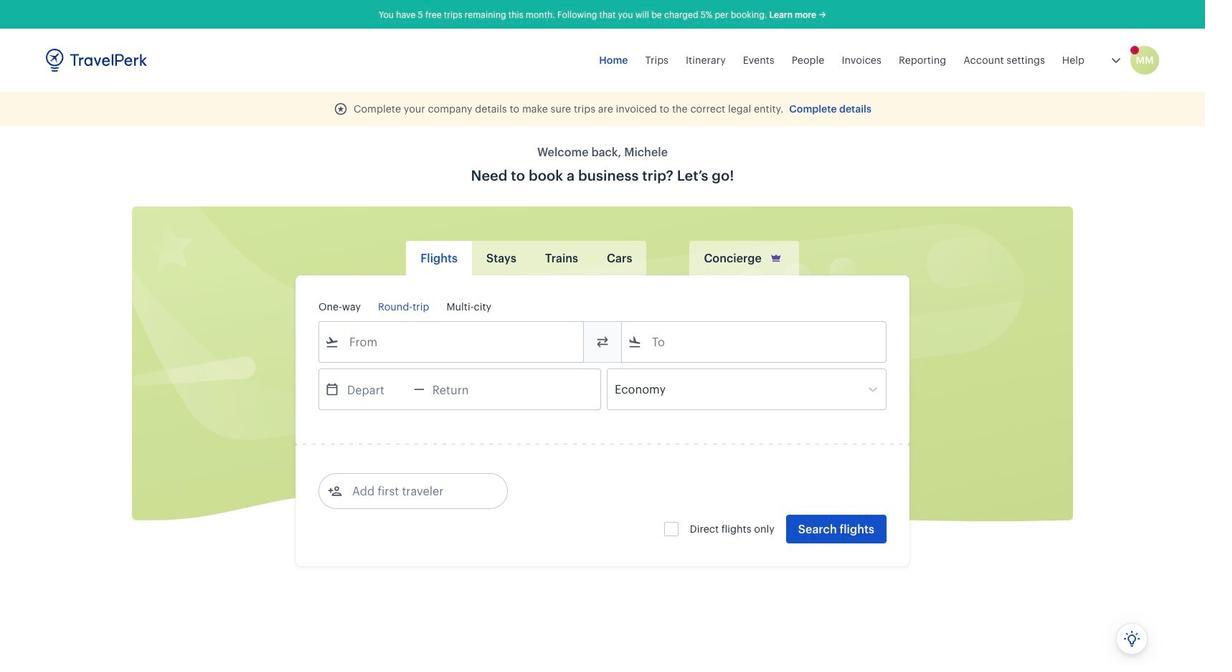 Task type: describe. For each thing, give the bounding box(es) containing it.
To search field
[[642, 331, 867, 354]]

Add first traveler search field
[[342, 480, 491, 503]]



Task type: locate. For each thing, give the bounding box(es) containing it.
Return text field
[[425, 369, 499, 410]]

From search field
[[339, 331, 565, 354]]

Depart text field
[[339, 369, 414, 410]]



